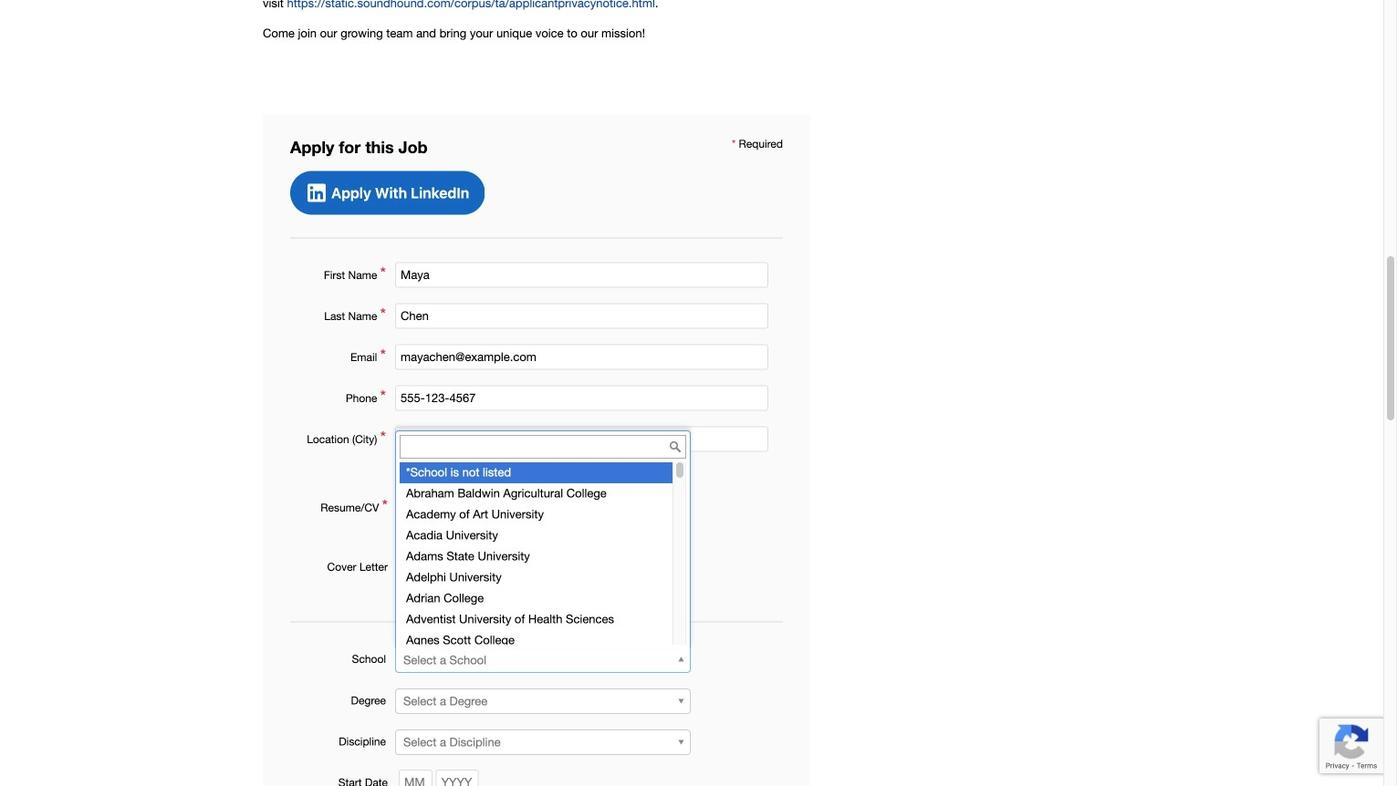 Task type: locate. For each thing, give the bounding box(es) containing it.
option
[[400, 463, 673, 484], [400, 484, 673, 505], [400, 505, 673, 525], [400, 525, 673, 546], [400, 546, 673, 567], [400, 567, 673, 588], [400, 588, 673, 609], [400, 609, 673, 630], [400, 630, 673, 651]]

1 option from the top
[[400, 463, 673, 484]]

8 option from the top
[[400, 609, 673, 630]]

None text field
[[395, 263, 768, 288], [395, 345, 768, 370], [395, 386, 768, 411], [395, 263, 768, 288], [395, 345, 768, 370], [395, 386, 768, 411]]

None text field
[[395, 304, 768, 329], [400, 435, 686, 459], [395, 304, 768, 329], [400, 435, 686, 459]]

7 option from the top
[[400, 588, 673, 609]]

2 option from the top
[[400, 484, 673, 505]]

Education Start Month text field
[[399, 770, 433, 787]]

5 option from the top
[[400, 546, 673, 567]]

list box
[[396, 463, 686, 651]]

9 option from the top
[[400, 630, 673, 651]]



Task type: describe. For each thing, give the bounding box(es) containing it.
3 option from the top
[[400, 505, 673, 525]]

Education Start Year text field
[[436, 770, 479, 787]]

6 option from the top
[[400, 567, 673, 588]]

4 option from the top
[[400, 525, 673, 546]]



Task type: vqa. For each thing, say whether or not it's contained in the screenshot.
fifth Option from the bottom of the page
yes



